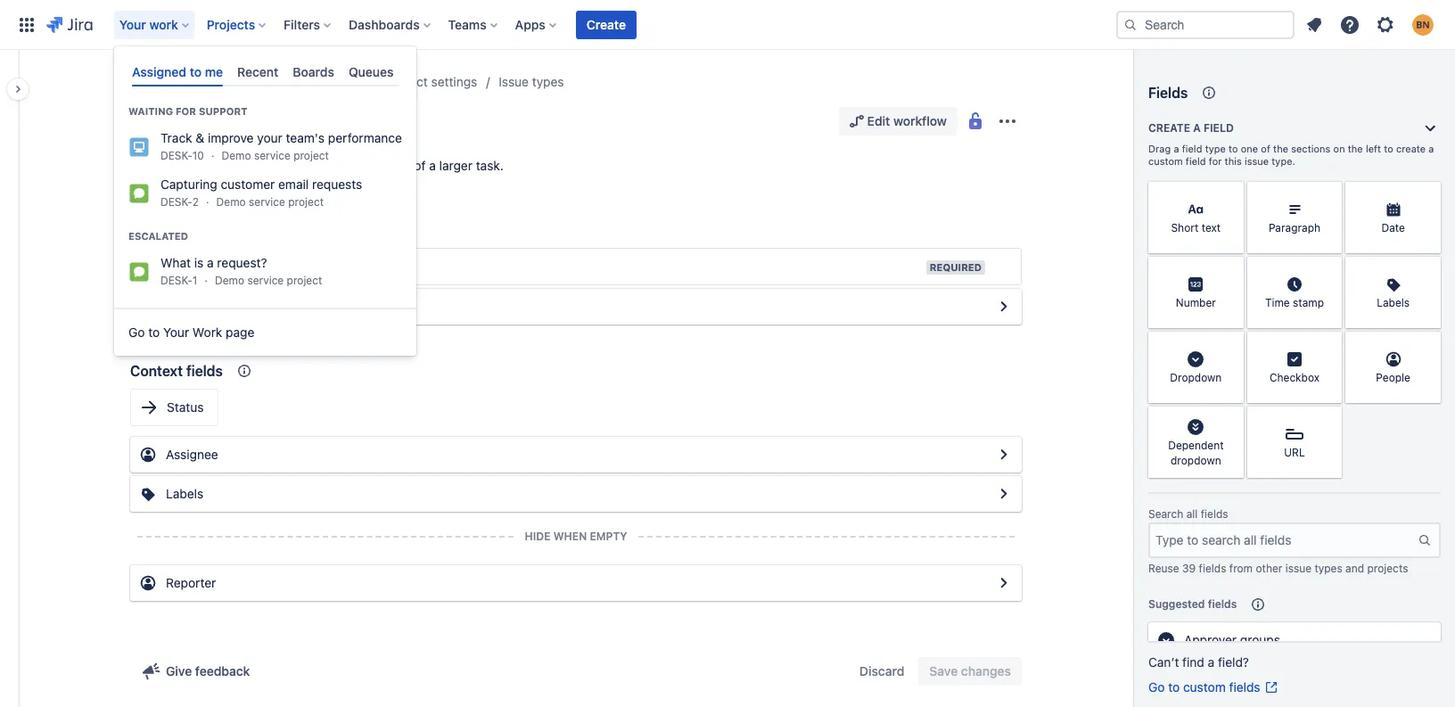 Task type: vqa. For each thing, say whether or not it's contained in the screenshot.
THE TEAMS
yes



Task type: locate. For each thing, give the bounding box(es) containing it.
open field configuration image for assignee
[[993, 444, 1015, 465]]

0 horizontal spatial go
[[128, 325, 145, 340]]

demo down improve
[[222, 149, 251, 162]]

of
[[1261, 143, 1271, 154], [293, 158, 305, 173], [414, 158, 426, 173]]

custom down drag
[[1148, 155, 1183, 167]]

service for request?
[[247, 274, 284, 287]]

go up context
[[128, 325, 145, 340]]

create for create a field
[[1148, 121, 1190, 135]]

1 project from the left
[[257, 74, 298, 89]]

to
[[190, 64, 202, 79], [1229, 143, 1238, 154], [1384, 143, 1394, 154], [148, 325, 160, 340], [1168, 679, 1180, 695]]

field for drag
[[1182, 143, 1202, 154]]

1 vertical spatial for
[[1209, 155, 1222, 167]]

more information image for dropdown
[[1220, 333, 1242, 355]]

of right part
[[414, 158, 426, 173]]

issue down one
[[1245, 155, 1269, 167]]

to down can't
[[1168, 679, 1180, 695]]

0 horizontal spatial project
[[257, 74, 298, 89]]

0 horizontal spatial labels
[[166, 486, 204, 501]]

issue right "other"
[[1286, 562, 1312, 575]]

custom down "can't find a field?"
[[1183, 679, 1226, 695]]

tab list
[[125, 57, 406, 87]]

suggested fields
[[1148, 597, 1237, 611]]

open field configuration image inside the assignee "button"
[[993, 444, 1015, 465]]

field
[[1204, 121, 1234, 135], [1182, 143, 1202, 154], [1186, 155, 1206, 167]]

1 vertical spatial field
[[1182, 143, 1202, 154]]

1 horizontal spatial create
[[1148, 121, 1190, 135]]

1 horizontal spatial issue
[[1286, 562, 1312, 575]]

to inside go to your work page link
[[148, 325, 160, 340]]

more information about the context fields image down capturing customer email requests
[[258, 212, 279, 234]]

checkbox
[[1270, 371, 1320, 385]]

2 open field configuration image from the top
[[993, 483, 1015, 505]]

1 vertical spatial project
[[288, 195, 324, 209]]

work up assigned
[[149, 16, 178, 32]]

what is a request?
[[160, 255, 267, 270]]

part
[[387, 158, 411, 173]]

0 vertical spatial issue
[[1245, 155, 1269, 167]]

create button
[[576, 10, 637, 39]]

0 horizontal spatial types
[[532, 74, 564, 89]]

teams button
[[443, 10, 504, 39]]

create right apps 'popup button'
[[587, 16, 626, 32]]

0 vertical spatial field
[[1204, 121, 1234, 135]]

tab list containing assigned to me
[[125, 57, 406, 87]]

to up this
[[1229, 143, 1238, 154]]

number
[[1176, 296, 1216, 310]]

desk- down what at the top left of page
[[160, 274, 192, 287]]

demo service project
[[222, 149, 329, 162], [216, 195, 324, 209], [215, 274, 322, 287]]

1 vertical spatial service
[[249, 195, 285, 209]]

1 vertical spatial create
[[1148, 121, 1190, 135]]

0 vertical spatial open field configuration image
[[993, 444, 1015, 465]]

to inside go to custom fields link
[[1168, 679, 1180, 695]]

open field configuration image for reporter
[[993, 572, 1015, 594]]

1
[[192, 274, 197, 287]]

this link will be opened in a new tab image
[[1264, 680, 1278, 695]]

recent
[[237, 64, 279, 79]]

demo for customer
[[216, 195, 246, 209]]

0 vertical spatial service
[[254, 149, 290, 162]]

projects for projects "popup button"
[[207, 16, 255, 32]]

0 vertical spatial work
[[149, 16, 178, 32]]

can't
[[1148, 654, 1179, 670]]

1 horizontal spatial projects
[[207, 16, 255, 32]]

2 vertical spatial project
[[287, 274, 322, 287]]

1 horizontal spatial the
[[1348, 143, 1363, 154]]

go to custom fields
[[1148, 679, 1260, 695]]

project
[[257, 74, 298, 89], [387, 74, 428, 89]]

open field configuration image
[[993, 444, 1015, 465], [993, 483, 1015, 505]]

0 vertical spatial desk-
[[160, 149, 192, 162]]

sections
[[1291, 143, 1331, 154]]

people
[[1376, 371, 1411, 385]]

1 desk- from the top
[[160, 149, 192, 162]]

find
[[1182, 654, 1205, 670]]

create inside button
[[587, 16, 626, 32]]

0 vertical spatial project
[[293, 149, 329, 162]]

your left work at the left top of the page
[[163, 325, 189, 340]]

2 horizontal spatial of
[[1261, 143, 1271, 154]]

of right one
[[1261, 143, 1271, 154]]

service down capturing customer email requests
[[249, 195, 285, 209]]

one
[[1241, 143, 1258, 154]]

0 horizontal spatial work
[[149, 16, 178, 32]]

upcoming
[[195, 74, 254, 89]]

more information about the context fields image for description fields
[[258, 212, 279, 234]]

approver groups button
[[1148, 622, 1441, 658]]

can't find a field?
[[1148, 654, 1249, 670]]

1 vertical spatial labels
[[166, 486, 204, 501]]

for inside drag a field type to one of the sections on the left to create a custom field for this issue type.
[[1209, 155, 1222, 167]]

projects up waiting
[[127, 74, 174, 89]]

text
[[1202, 222, 1221, 235]]

for
[[176, 105, 196, 117], [1209, 155, 1222, 167]]

banner containing your work
[[0, 0, 1455, 50]]

your work
[[119, 16, 178, 32]]

demo service project down capturing customer email requests
[[216, 195, 324, 209]]

0 horizontal spatial for
[[176, 105, 196, 117]]

service down request?
[[247, 274, 284, 287]]

1 horizontal spatial project
[[387, 74, 428, 89]]

jira image
[[46, 14, 93, 35], [46, 14, 93, 35]]

1 vertical spatial demo
[[216, 195, 246, 209]]

the right on
[[1348, 143, 1363, 154]]

demo service project down your
[[222, 149, 329, 162]]

search
[[1148, 507, 1183, 521]]

more information image
[[1319, 184, 1340, 205], [1319, 259, 1340, 280], [1220, 333, 1242, 355], [1418, 333, 1439, 355], [1220, 408, 1242, 430]]

dropdown
[[1171, 454, 1221, 467]]

labels up people
[[1377, 296, 1410, 310]]

projects
[[1367, 562, 1408, 575]]

go
[[128, 325, 145, 340], [1148, 679, 1165, 695]]

desk- for capturing
[[160, 195, 192, 209]]

1 horizontal spatial work
[[308, 158, 336, 173]]

dropdown
[[1170, 371, 1222, 385]]

go for go to custom fields
[[1148, 679, 1165, 695]]

0 vertical spatial your
[[119, 16, 146, 32]]

more information about the fields image
[[1199, 82, 1220, 103]]

1 horizontal spatial go
[[1148, 679, 1165, 695]]

go to your work page link
[[114, 315, 416, 351]]

projects inside "popup button"
[[207, 16, 255, 32]]

project right upcoming
[[257, 74, 298, 89]]

0 vertical spatial custom
[[1148, 155, 1183, 167]]

1 vertical spatial open field configuration image
[[993, 572, 1015, 594]]

0 horizontal spatial of
[[293, 158, 305, 173]]

larger
[[439, 158, 473, 173]]

description down the "1"
[[166, 299, 232, 314]]

pieces
[[252, 158, 290, 173]]

work up requests
[[308, 158, 336, 173]]

0 vertical spatial labels
[[1377, 296, 1410, 310]]

demo service project for request?
[[215, 274, 322, 287]]

more information image for short text
[[1220, 184, 1242, 205]]

1 horizontal spatial of
[[414, 158, 426, 173]]

service down your
[[254, 149, 290, 162]]

more information about the suggested fields image
[[1248, 594, 1269, 615]]

0 vertical spatial more information about the context fields image
[[258, 212, 279, 234]]

description inside button
[[166, 299, 232, 314]]

2 vertical spatial service
[[247, 274, 284, 287]]

more options image
[[997, 111, 1018, 132]]

2 vertical spatial field
[[1186, 155, 1206, 167]]

improve
[[208, 130, 254, 146]]

1 vertical spatial issue
[[1286, 562, 1312, 575]]

1 open field configuration image from the top
[[993, 296, 1015, 317]]

upcoming project 11/20/2023 link
[[195, 71, 366, 93]]

1 horizontal spatial your
[[163, 325, 189, 340]]

issue
[[1245, 155, 1269, 167], [1286, 562, 1312, 575]]

labels down assignee
[[166, 486, 204, 501]]

your up assigned
[[119, 16, 146, 32]]

projects
[[207, 16, 255, 32], [127, 74, 174, 89]]

field up type
[[1204, 121, 1234, 135]]

1 vertical spatial projects
[[127, 74, 174, 89]]

a right is
[[207, 255, 214, 270]]

summary
[[167, 259, 221, 274]]

dependent dropdown
[[1168, 439, 1224, 467]]

project for requests
[[288, 195, 324, 209]]

me
[[205, 64, 223, 79]]

the up type. at the top of page
[[1273, 143, 1288, 154]]

1 horizontal spatial types
[[1315, 562, 1343, 575]]

search image
[[1123, 17, 1138, 32]]

projects up me
[[207, 16, 255, 32]]

0 vertical spatial description
[[130, 215, 207, 231]]

desk- down track
[[160, 149, 192, 162]]

1 vertical spatial more information about the context fields image
[[234, 360, 255, 382]]

1 vertical spatial desk-
[[160, 195, 192, 209]]

to right left
[[1384, 143, 1394, 154]]

field for create
[[1204, 121, 1234, 135]]

required
[[930, 261, 982, 273]]

description down desk-2
[[130, 215, 207, 231]]

1 horizontal spatial for
[[1209, 155, 1222, 167]]

types right issue
[[532, 74, 564, 89]]

11/20/2023
[[302, 74, 366, 89]]

0 horizontal spatial create
[[587, 16, 626, 32]]

0 vertical spatial demo
[[222, 149, 251, 162]]

2 vertical spatial desk-
[[160, 274, 192, 287]]

desk-
[[160, 149, 192, 162], [160, 195, 192, 209], [160, 274, 192, 287]]

field down the create a field
[[1182, 143, 1202, 154]]

give
[[166, 663, 192, 679]]

0 horizontal spatial your
[[119, 16, 146, 32]]

0 vertical spatial create
[[587, 16, 626, 32]]

to left me
[[190, 64, 202, 79]]

demo service project down request?
[[215, 274, 322, 287]]

left
[[1366, 143, 1381, 154]]

short
[[1171, 222, 1199, 235]]

projects button
[[201, 10, 273, 39]]

settings
[[431, 74, 477, 89]]

service
[[254, 149, 290, 162], [249, 195, 285, 209], [247, 274, 284, 287]]

edit workflow
[[867, 113, 947, 128]]

for down type
[[1209, 155, 1222, 167]]

banner
[[0, 0, 1455, 50]]

more information about the context fields image down page
[[234, 360, 255, 382]]

0 horizontal spatial the
[[1273, 143, 1288, 154]]

&
[[196, 130, 204, 146]]

open field configuration image inside description button
[[993, 296, 1015, 317]]

2 vertical spatial demo
[[215, 274, 244, 287]]

2 vertical spatial demo service project
[[215, 274, 322, 287]]

fields up request?
[[210, 215, 247, 231]]

more information image for paragraph
[[1319, 184, 1340, 205]]

1 vertical spatial your
[[163, 325, 189, 340]]

apps
[[515, 16, 546, 32]]

suggested
[[1148, 597, 1205, 611]]

work inside popup button
[[149, 16, 178, 32]]

description fields
[[130, 215, 247, 231]]

0 vertical spatial types
[[532, 74, 564, 89]]

project up go to your work page link
[[287, 274, 322, 287]]

1 vertical spatial demo service project
[[216, 195, 324, 209]]

types left and
[[1315, 562, 1343, 575]]

2 project from the left
[[387, 74, 428, 89]]

open field configuration image for labels
[[993, 483, 1015, 505]]

of up email
[[293, 158, 305, 173]]

more information image
[[1220, 184, 1242, 205], [1418, 184, 1439, 205], [1220, 259, 1242, 280], [1418, 259, 1439, 280], [1319, 333, 1340, 355]]

that
[[340, 158, 362, 173]]

Type to search all fields text field
[[1150, 524, 1418, 556]]

go down can't
[[1148, 679, 1165, 695]]

waiting
[[128, 105, 173, 117]]

3 desk- from the top
[[160, 274, 192, 287]]

0 horizontal spatial projects
[[127, 74, 174, 89]]

desk- down capturing
[[160, 195, 192, 209]]

your inside popup button
[[119, 16, 146, 32]]

more information image for checkbox
[[1319, 333, 1340, 355]]

reuse
[[1148, 562, 1179, 575]]

open field configuration image
[[993, 296, 1015, 317], [993, 572, 1015, 594]]

open field configuration image for description
[[993, 296, 1015, 317]]

1 vertical spatial open field configuration image
[[993, 483, 1015, 505]]

create up drag
[[1148, 121, 1190, 135]]

0 vertical spatial projects
[[207, 16, 255, 32]]

1 open field configuration image from the top
[[993, 444, 1015, 465]]

search all fields
[[1148, 507, 1228, 521]]

project inside project settings "link"
[[387, 74, 428, 89]]

a
[[1193, 121, 1201, 135], [1174, 143, 1179, 154], [1429, 143, 1434, 154], [429, 158, 436, 173], [207, 255, 214, 270], [1208, 654, 1215, 670]]

description for description fields
[[130, 215, 207, 231]]

give feedback button
[[130, 657, 261, 686]]

1 vertical spatial description
[[166, 299, 232, 314]]

appswitcher icon image
[[16, 14, 37, 35]]

0 vertical spatial go
[[128, 325, 145, 340]]

0 horizontal spatial issue
[[1245, 155, 1269, 167]]

field down type
[[1186, 155, 1206, 167]]

demo down "customer"
[[216, 195, 246, 209]]

to for go to custom fields
[[1168, 679, 1180, 695]]

more information image for dependent dropdown
[[1220, 408, 1242, 430]]

2 desk- from the top
[[160, 195, 192, 209]]

0 horizontal spatial more information about the context fields image
[[234, 360, 255, 382]]

1 horizontal spatial more information about the context fields image
[[258, 212, 279, 234]]

workflow
[[893, 113, 947, 128]]

fields left more information about the suggested fields image at right
[[1208, 597, 1237, 611]]

boards
[[293, 64, 334, 79]]

open field configuration image inside labels button
[[993, 483, 1015, 505]]

is
[[194, 255, 204, 270]]

notifications image
[[1304, 14, 1325, 35]]

project for request?
[[287, 274, 322, 287]]

description
[[130, 215, 207, 231], [166, 299, 232, 314]]

for up track
[[176, 105, 196, 117]]

small
[[219, 158, 249, 173]]

open field configuration image inside reporter button
[[993, 572, 1015, 594]]

0 vertical spatial open field configuration image
[[993, 296, 1015, 317]]

to up context
[[148, 325, 160, 340]]

project left settings at the top left of page
[[387, 74, 428, 89]]

more information image for people
[[1418, 333, 1439, 355]]

settings image
[[1375, 14, 1396, 35]]

demo down request?
[[215, 274, 244, 287]]

project down email
[[288, 195, 324, 209]]

2 open field configuration image from the top
[[993, 572, 1015, 594]]

to for go to your work page
[[148, 325, 160, 340]]

project down team's
[[293, 149, 329, 162]]

custom
[[1148, 155, 1183, 167], [1183, 679, 1226, 695]]

more information about the context fields image
[[258, 212, 279, 234], [234, 360, 255, 382]]

1 vertical spatial go
[[1148, 679, 1165, 695]]

track
[[186, 158, 216, 173]]



Task type: describe. For each thing, give the bounding box(es) containing it.
labels button
[[130, 476, 1022, 512]]

requests
[[312, 177, 362, 192]]

assigned to me
[[132, 64, 223, 79]]

context fields
[[130, 363, 223, 379]]

issue type icon image
[[130, 111, 152, 132]]

to for assigned to me
[[190, 64, 202, 79]]

track
[[160, 130, 192, 146]]

dashboards
[[349, 16, 420, 32]]

demo for is
[[215, 274, 244, 287]]

your work button
[[114, 10, 196, 39]]

2
[[192, 195, 199, 209]]

a right find
[[1208, 654, 1215, 670]]

assigned
[[132, 64, 186, 79]]

desk-2
[[160, 195, 199, 209]]

desk-10
[[160, 149, 204, 162]]

1 the from the left
[[1273, 143, 1288, 154]]

subtasks
[[130, 158, 183, 173]]

task.
[[476, 158, 504, 173]]

create for create
[[587, 16, 626, 32]]

more information image for date
[[1418, 184, 1439, 205]]

paragraph
[[1269, 222, 1321, 235]]

approver
[[1184, 632, 1237, 647]]

demo service project for requests
[[216, 195, 324, 209]]

a right drag
[[1174, 143, 1179, 154]]

help image
[[1339, 14, 1361, 35]]

filters button
[[278, 10, 338, 39]]

more information image for labels
[[1418, 259, 1439, 280]]

approver groups
[[1184, 632, 1280, 647]]

edit workflow button
[[839, 107, 958, 136]]

stamp
[[1293, 296, 1324, 310]]

empty
[[590, 530, 627, 543]]

from
[[1229, 562, 1253, 575]]

description button
[[130, 289, 1022, 325]]

0 vertical spatial demo service project
[[222, 149, 329, 162]]

sidebar navigation image
[[0, 71, 39, 107]]

apps button
[[510, 10, 563, 39]]

more information image for number
[[1220, 259, 1242, 280]]

teams
[[448, 16, 487, 32]]

more information image for time stamp
[[1319, 259, 1340, 280]]

customer
[[221, 177, 275, 192]]

what
[[160, 255, 191, 270]]

type
[[1205, 143, 1226, 154]]

a down the more information about the fields image
[[1193, 121, 1201, 135]]

assignee
[[166, 447, 218, 462]]

url
[[1284, 446, 1305, 460]]

of inside drag a field type to one of the sections on the left to create a custom field for this issue type.
[[1261, 143, 1271, 154]]

your profile and settings image
[[1412, 14, 1434, 35]]

primary element
[[11, 0, 1116, 49]]

request?
[[217, 255, 267, 270]]

issue
[[499, 74, 529, 89]]

all
[[1186, 507, 1198, 521]]

types inside issue types link
[[532, 74, 564, 89]]

description for description
[[166, 299, 232, 314]]

filters
[[284, 16, 320, 32]]

1 vertical spatial custom
[[1183, 679, 1226, 695]]

1 horizontal spatial labels
[[1377, 296, 1410, 310]]

groups
[[1240, 632, 1280, 647]]

drag a field type to one of the sections on the left to create a custom field for this issue type.
[[1148, 143, 1434, 167]]

short text
[[1171, 222, 1221, 235]]

projects for projects link
[[127, 74, 174, 89]]

capturing
[[160, 177, 217, 192]]

go to your work page
[[128, 325, 254, 340]]

issue types link
[[499, 71, 564, 93]]

reporter button
[[130, 565, 1022, 601]]

subtask
[[160, 109, 237, 134]]

a right create
[[1429, 143, 1434, 154]]

project inside upcoming project 11/20/2023 link
[[257, 74, 298, 89]]

1 vertical spatial work
[[308, 158, 336, 173]]

support
[[199, 105, 247, 117]]

create
[[1396, 143, 1426, 154]]

fields left the this link will be opened in a new tab icon
[[1229, 679, 1260, 695]]

custom inside drag a field type to one of the sections on the left to create a custom field for this issue type.
[[1148, 155, 1183, 167]]

escalated
[[128, 230, 188, 242]]

1 vertical spatial types
[[1315, 562, 1343, 575]]

field?
[[1218, 654, 1249, 670]]

this
[[1225, 155, 1242, 167]]

context
[[130, 363, 183, 379]]

issue inside drag a field type to one of the sections on the left to create a custom field for this issue type.
[[1245, 155, 1269, 167]]

dependent
[[1168, 439, 1224, 452]]

work
[[193, 325, 222, 340]]

type.
[[1272, 155, 1295, 167]]

labels inside button
[[166, 486, 204, 501]]

create a field
[[1148, 121, 1234, 135]]

discard button
[[849, 657, 915, 686]]

hide
[[525, 530, 551, 543]]

10
[[192, 149, 204, 162]]

fields
[[1148, 85, 1188, 101]]

discard
[[859, 663, 905, 679]]

upcoming project 11/20/2023
[[195, 74, 366, 89]]

other
[[1256, 562, 1283, 575]]

desk- for what
[[160, 274, 192, 287]]

fields down work at the left top of the page
[[186, 363, 223, 379]]

Search field
[[1116, 10, 1295, 39]]

time
[[1265, 296, 1290, 310]]

fields right the 39
[[1199, 562, 1226, 575]]

subtasks track small pieces of work that are part of a larger task.
[[130, 158, 504, 173]]

project settings
[[387, 74, 477, 89]]

fields right all
[[1201, 507, 1228, 521]]

hide when empty
[[525, 530, 627, 543]]

desk- for track
[[160, 149, 192, 162]]

page
[[226, 325, 254, 340]]

service for requests
[[249, 195, 285, 209]]

status
[[167, 399, 204, 415]]

2 the from the left
[[1348, 143, 1363, 154]]

assignee button
[[130, 437, 1022, 473]]

0 vertical spatial for
[[176, 105, 196, 117]]

issue types
[[499, 74, 564, 89]]

more information about the context fields image for context fields
[[234, 360, 255, 382]]

give feedback
[[166, 663, 250, 679]]

a left larger
[[429, 158, 436, 173]]

performance
[[328, 130, 402, 146]]

go for go to your work page
[[128, 325, 145, 340]]



